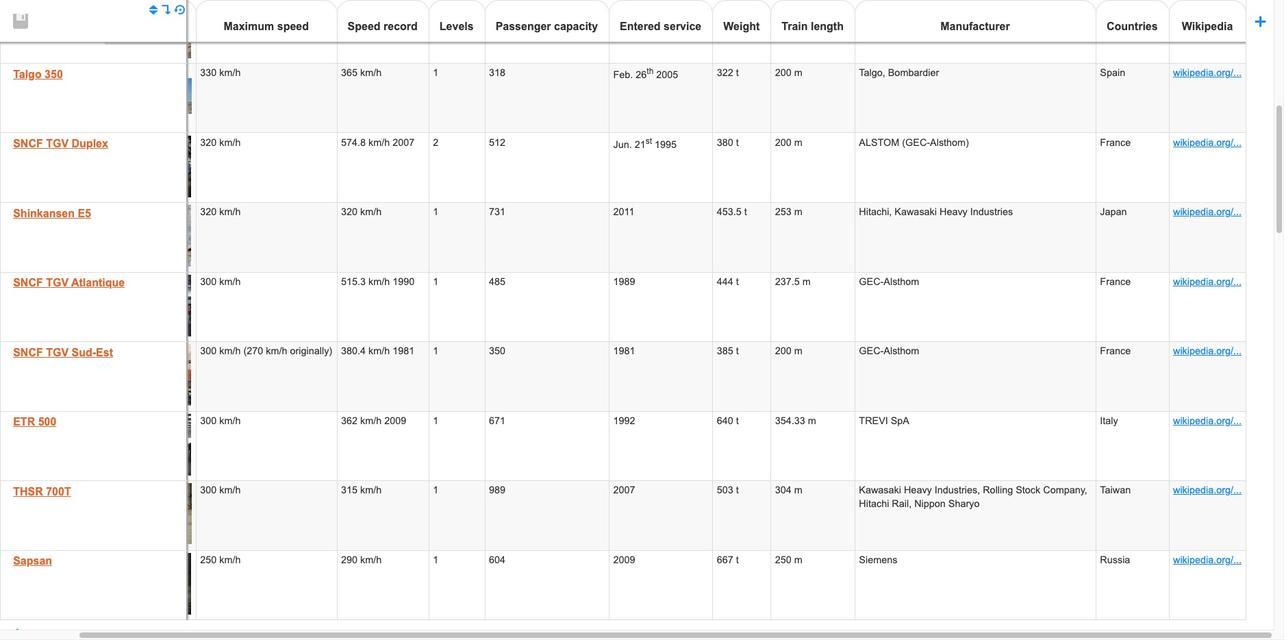 Task type: vqa. For each thing, say whether or not it's contained in the screenshot.


Task type: describe. For each thing, give the bounding box(es) containing it.
t for sapsan
[[736, 554, 739, 565]]

1995
[[655, 139, 677, 150]]

talgo
[[13, 68, 42, 80]]

thsr
[[13, 486, 43, 497]]

wikipedia.org/... for sapsan
[[1174, 554, 1242, 565]]

300 km/h for etr 500
[[200, 415, 241, 426]]

wikipedia.org/... for talgo 350
[[1174, 67, 1242, 78]]

rolling
[[984, 485, 1014, 496]]

bombardier
[[889, 67, 940, 78]]

st
[[646, 136, 652, 146]]

wikipedia.org/... link for sapsan
[[1174, 554, 1242, 565]]

300 for thsr 700t
[[200, 485, 217, 496]]

304
[[776, 485, 792, 496]]

france for sncf tgv atlantique
[[1101, 276, 1132, 287]]

talgo 350
[[13, 68, 63, 80]]

m for sapsan
[[795, 554, 803, 565]]

354.33
[[776, 415, 806, 426]]

wikipedia.org/... link for talgo 350
[[1174, 67, 1242, 78]]

wikipedia.org/... link for thsr 700t
[[1174, 485, 1242, 496]]

entered
[[620, 20, 661, 32]]

515.3
[[341, 276, 366, 287]]

talgo,
[[860, 67, 886, 78]]

feb. 26 th 2005
[[614, 67, 679, 80]]

200 m for duplex
[[776, 137, 803, 148]]

574.8 km/h 2007
[[341, 137, 415, 148]]

japan
[[1101, 206, 1128, 217]]

0 vertical spatial 350
[[45, 68, 63, 80]]

320 for sncf tgv duplex
[[200, 137, 217, 148]]

1992
[[614, 415, 636, 426]]

etr 500
[[13, 416, 56, 428]]

alstom (gec-alsthom)
[[860, 137, 970, 148]]

1 horizontal spatial 350
[[489, 346, 506, 357]]

tgv for sud-
[[46, 347, 69, 358]]

330 km/h
[[200, 67, 241, 78]]

hitachi
[[860, 499, 890, 509]]

300 km/h for thsr 700t
[[200, 485, 241, 496]]

380
[[717, 137, 734, 148]]

300 km/h for sncf tgv atlantique
[[200, 276, 241, 287]]

kawasaki inside kawasaki heavy industries, rolling stock company, hitachi rail, nippon sharyo
[[860, 485, 902, 496]]

speed record
[[348, 20, 418, 32]]

hitachi, kawasaki heavy industries
[[860, 206, 1014, 217]]

m for talgo 350
[[795, 67, 803, 78]]

t for sncf tgv atlantique
[[736, 276, 739, 287]]

wikipedia.org/... link for shinkansen e5
[[1174, 206, 1242, 217]]

italy
[[1101, 415, 1119, 426]]

290 km/h
[[341, 554, 382, 565]]

france for sncf tgv sud-est
[[1101, 346, 1132, 357]]

320 km/h for sncf tgv duplex
[[200, 137, 241, 148]]

shinkansen
[[13, 207, 75, 219]]

feb.
[[614, 69, 633, 80]]

453.5 t
[[717, 206, 747, 217]]

989
[[489, 485, 506, 496]]

levels
[[440, 20, 474, 32]]

sapsan
[[13, 555, 52, 567]]

t for shinkansen e5
[[745, 206, 747, 217]]

365
[[341, 67, 358, 78]]

sncf tgv atlantique
[[13, 277, 125, 289]]

spa
[[891, 415, 910, 426]]

t for sncf tgv sud-est
[[736, 346, 739, 357]]

maximum
[[224, 20, 274, 32]]

nippon
[[915, 499, 946, 509]]

industries
[[971, 206, 1014, 217]]

200 for sud-
[[776, 346, 792, 357]]

304 m
[[776, 485, 803, 496]]

365 km/h
[[341, 67, 382, 78]]

250 for 250 m
[[776, 554, 792, 565]]

322
[[717, 67, 734, 78]]

m for sncf tgv duplex
[[795, 137, 803, 148]]

1 for talgo 350
[[433, 67, 439, 78]]

2 1981 from the left
[[614, 346, 636, 357]]

330
[[200, 67, 217, 78]]

hitachi,
[[860, 206, 892, 217]]

length
[[811, 20, 844, 32]]

1 horizontal spatial 2007
[[614, 485, 636, 496]]

300 for sncf tgv sud-est
[[200, 346, 217, 357]]

wikipedia.org/... for thsr 700t
[[1174, 485, 1242, 496]]

tgv for duplex
[[46, 138, 69, 150]]

0 horizontal spatial 2009
[[385, 415, 407, 426]]

315 km/h
[[341, 485, 382, 496]]

sapsan link
[[13, 555, 52, 567]]

385 t
[[717, 346, 739, 357]]

320 for shinkansen e5
[[200, 206, 217, 217]]

trevi
[[860, 415, 889, 426]]

m for sncf tgv atlantique
[[803, 276, 811, 287]]

heavy inside kawasaki heavy industries, rolling stock company, hitachi rail, nippon sharyo
[[905, 485, 933, 496]]

th
[[647, 67, 654, 76]]

shinkansen e5
[[13, 207, 91, 219]]

+ button
[[1248, 0, 1275, 620]]

alstom
[[860, 137, 900, 148]]

1 for thsr 700t
[[433, 485, 439, 496]]

512
[[489, 137, 506, 148]]

weight
[[724, 20, 760, 32]]

wikipedia.org/... link for etr 500
[[1174, 415, 1242, 426]]

m for shinkansen e5
[[795, 206, 803, 217]]

300 for sncf tgv atlantique
[[200, 276, 217, 287]]

318
[[489, 67, 506, 78]]

300 for etr 500
[[200, 415, 217, 426]]

380.4
[[341, 346, 366, 357]]

speed
[[348, 20, 381, 32]]

385
[[717, 346, 734, 357]]

etr
[[13, 416, 35, 428]]

2005
[[657, 69, 679, 80]]

wikipedia
[[1183, 20, 1234, 32]]

0 vertical spatial heavy
[[940, 206, 968, 217]]

1 200 m from the top
[[776, 67, 803, 78]]

380 t
[[717, 137, 739, 148]]

700t
[[46, 486, 71, 497]]

entered service
[[620, 20, 702, 32]]

capacity
[[554, 20, 598, 32]]

200 for duplex
[[776, 137, 792, 148]]

(270
[[244, 346, 263, 357]]

stock
[[1016, 485, 1041, 496]]

604
[[489, 554, 506, 565]]

250 m
[[776, 554, 803, 565]]

passenger capacity
[[496, 20, 598, 32]]

sud-
[[72, 347, 96, 358]]

countries
[[1107, 20, 1159, 32]]

1 for sapsan
[[433, 554, 439, 565]]

est
[[96, 347, 113, 358]]

485
[[489, 276, 506, 287]]

gec- for sncf tgv sud-est
[[860, 346, 884, 357]]

record
[[384, 20, 418, 32]]



Task type: locate. For each thing, give the bounding box(es) containing it.
france
[[1101, 137, 1132, 148], [1101, 276, 1132, 287], [1101, 346, 1132, 357]]

3 200 from the top
[[776, 346, 792, 357]]

3 france from the top
[[1101, 346, 1132, 357]]

t right 380
[[736, 137, 739, 148]]

+
[[1255, 10, 1268, 34]]

200 right 380 t
[[776, 137, 792, 148]]

1 vertical spatial gec-
[[860, 346, 884, 357]]

1 vertical spatial 2009
[[614, 554, 636, 565]]

200 m
[[776, 67, 803, 78], [776, 137, 803, 148], [776, 346, 803, 357]]

france for sncf tgv duplex
[[1101, 137, 1132, 148]]

5 1 from the top
[[433, 415, 439, 426]]

0 horizontal spatial 1981
[[393, 346, 415, 357]]

1 right '380.4 km/h 1981'
[[433, 346, 439, 357]]

3 200 m from the top
[[776, 346, 803, 357]]

jun. 21 st 1995
[[614, 136, 677, 150]]

1 for sncf tgv atlantique
[[433, 276, 439, 287]]

667
[[717, 554, 734, 565]]

1 wikipedia.org/... link from the top
[[1174, 67, 1242, 78]]

0 vertical spatial 300 km/h
[[200, 276, 241, 287]]

wikipedia.org/... link for sncf tgv duplex
[[1174, 137, 1242, 148]]

0 horizontal spatial heavy
[[905, 485, 933, 496]]

237.5 m
[[776, 276, 811, 287]]

1 for shinkansen e5
[[433, 206, 439, 217]]

200 right 385 t
[[776, 346, 792, 357]]

heavy up the nippon
[[905, 485, 933, 496]]

0 horizontal spatial 350
[[45, 68, 63, 80]]

6 wikipedia.org/... link from the top
[[1174, 415, 1242, 426]]

0 vertical spatial 2007
[[393, 137, 415, 148]]

1981
[[393, 346, 415, 357], [614, 346, 636, 357]]

2 1 from the top
[[433, 206, 439, 217]]

t for thsr 700t
[[736, 485, 739, 496]]

8 wikipedia.org/... from the top
[[1174, 554, 1242, 565]]

0 vertical spatial gec-alsthom
[[860, 276, 920, 287]]

2 200 m from the top
[[776, 137, 803, 148]]

1 250 from the left
[[200, 554, 217, 565]]

1 vertical spatial kawasaki
[[860, 485, 902, 496]]

sncf for sncf tgv sud-est
[[13, 347, 43, 358]]

1 vertical spatial 350
[[489, 346, 506, 357]]

2 alsthom from the top
[[884, 346, 920, 357]]

1 300 km/h from the top
[[200, 276, 241, 287]]

250 km/h
[[200, 554, 241, 565]]

gec-alsthom for sncf tgv atlantique
[[860, 276, 920, 287]]

3 300 from the top
[[200, 415, 217, 426]]

503 t
[[717, 485, 739, 496]]

200 down train
[[776, 67, 792, 78]]

etr 500 link
[[13, 416, 56, 428]]

talgo, bombardier
[[860, 67, 940, 78]]

250 for 250 km/h
[[200, 554, 217, 565]]

m for thsr 700t
[[795, 485, 803, 496]]

t right 640
[[736, 415, 739, 426]]

1 vertical spatial 200 m
[[776, 137, 803, 148]]

wikipedia.org/... link for sncf tgv atlantique
[[1174, 276, 1242, 287]]

322 t
[[717, 67, 739, 78]]

3 wikipedia.org/... from the top
[[1174, 206, 1242, 217]]

t right the 385
[[736, 346, 739, 357]]

667 t
[[717, 554, 739, 565]]

0 vertical spatial france
[[1101, 137, 1132, 148]]

1 200 from the top
[[776, 67, 792, 78]]

1 horizontal spatial 2009
[[614, 554, 636, 565]]

sncf for sncf tgv atlantique
[[13, 277, 43, 289]]

gec-alsthom for sncf tgv sud-est
[[860, 346, 920, 357]]

2 vertical spatial 300 km/h
[[200, 485, 241, 496]]

kawasaki right hitachi,
[[895, 206, 937, 217]]

train length
[[782, 20, 844, 32]]

503
[[717, 485, 734, 496]]

640
[[717, 415, 734, 426]]

tgv for atlantique
[[46, 277, 69, 289]]

3 1 from the top
[[433, 276, 439, 287]]

wikipedia.org/... for sncf tgv atlantique
[[1174, 276, 1242, 287]]

6 wikipedia.org/... from the top
[[1174, 415, 1242, 426]]

thsr 700t link
[[13, 486, 71, 497]]

320 km/h for shinkansen e5
[[200, 206, 241, 217]]

train
[[782, 20, 808, 32]]

3 wikipedia.org/... link from the top
[[1174, 206, 1242, 217]]

4 wikipedia.org/... link from the top
[[1174, 276, 1242, 287]]

siemens
[[860, 554, 898, 565]]

1 1981 from the left
[[393, 346, 415, 357]]

2 vertical spatial france
[[1101, 346, 1132, 357]]

2011
[[614, 206, 635, 217]]

2 gec-alsthom from the top
[[860, 346, 920, 357]]

1 vertical spatial gec-alsthom
[[860, 346, 920, 357]]

sncf tgv duplex link
[[13, 138, 108, 150]]

sncf
[[13, 138, 43, 150], [13, 277, 43, 289], [13, 347, 43, 358]]

4 1 from the top
[[433, 346, 439, 357]]

alsthom)
[[931, 137, 970, 148]]

574.8
[[341, 137, 366, 148]]

russia
[[1101, 554, 1131, 565]]

200 m right 385 t
[[776, 346, 803, 357]]

wikipedia.org/... for sncf tgv duplex
[[1174, 137, 1242, 148]]

2 250 from the left
[[776, 554, 792, 565]]

250
[[200, 554, 217, 565], [776, 554, 792, 565]]

0 vertical spatial alsthom
[[884, 276, 920, 287]]

0 vertical spatial 2009
[[385, 415, 407, 426]]

sncf tgv duplex
[[13, 138, 108, 150]]

0 vertical spatial sncf
[[13, 138, 43, 150]]

380.4 km/h 1981
[[341, 346, 415, 357]]

1 vertical spatial alsthom
[[884, 346, 920, 357]]

kawasaki up hitachi
[[860, 485, 902, 496]]

444
[[717, 276, 734, 287]]

1 vertical spatial tgv
[[46, 277, 69, 289]]

731
[[489, 206, 506, 217]]

sncf for sncf tgv duplex
[[13, 138, 43, 150]]

3 sncf from the top
[[13, 347, 43, 358]]

2 vertical spatial 200
[[776, 346, 792, 357]]

1 vertical spatial 300 km/h
[[200, 415, 241, 426]]

0 vertical spatial 200 m
[[776, 67, 803, 78]]

1 left 671
[[433, 415, 439, 426]]

2 vertical spatial tgv
[[46, 347, 69, 358]]

3 300 km/h from the top
[[200, 485, 241, 496]]

1 left 731
[[433, 206, 439, 217]]

industries,
[[935, 485, 981, 496]]

wikipedia.org/... for shinkansen e5
[[1174, 206, 1242, 217]]

0 vertical spatial gec-
[[860, 276, 884, 287]]

heavy left industries
[[940, 206, 968, 217]]

t right "322"
[[736, 67, 739, 78]]

0 vertical spatial kawasaki
[[895, 206, 937, 217]]

1 sncf from the top
[[13, 138, 43, 150]]

t right the 667
[[736, 554, 739, 565]]

2 sncf from the top
[[13, 277, 43, 289]]

tgv left atlantique
[[46, 277, 69, 289]]

200 m right 380 t
[[776, 137, 803, 148]]

200 m for sud-
[[776, 346, 803, 357]]

2 200 from the top
[[776, 137, 792, 148]]

1 left 318
[[433, 67, 439, 78]]

1 300 from the top
[[200, 276, 217, 287]]

2
[[433, 137, 439, 148]]

t right 503
[[736, 485, 739, 496]]

1 vertical spatial 2007
[[614, 485, 636, 496]]

2 gec- from the top
[[860, 346, 884, 357]]

talgo 350 link
[[13, 68, 63, 80]]

gec- for sncf tgv atlantique
[[860, 276, 884, 287]]

0 horizontal spatial 2007
[[393, 137, 415, 148]]

8 wikipedia.org/... link from the top
[[1174, 554, 1242, 565]]

3 tgv from the top
[[46, 347, 69, 358]]

1 left 604
[[433, 554, 439, 565]]

1 horizontal spatial heavy
[[940, 206, 968, 217]]

200 m down train
[[776, 67, 803, 78]]

1 vertical spatial sncf
[[13, 277, 43, 289]]

kawasaki
[[895, 206, 937, 217], [860, 485, 902, 496]]

duplex
[[72, 138, 108, 150]]

453.5
[[717, 206, 742, 217]]

wikipedia.org/... link
[[1174, 67, 1242, 78], [1174, 137, 1242, 148], [1174, 206, 1242, 217], [1174, 276, 1242, 287], [1174, 346, 1242, 357], [1174, 415, 1242, 426], [1174, 485, 1242, 496], [1174, 554, 1242, 565]]

6 1 from the top
[[433, 485, 439, 496]]

7 1 from the top
[[433, 554, 439, 565]]

wikipedia.org/... link for sncf tgv sud-est
[[1174, 346, 1242, 357]]

0 vertical spatial 200
[[776, 67, 792, 78]]

0 vertical spatial tgv
[[46, 138, 69, 150]]

1990
[[393, 276, 415, 287]]

m for sncf tgv sud-est
[[795, 346, 803, 357]]

t for etr 500
[[736, 415, 739, 426]]

1989
[[614, 276, 636, 287]]

sncf tgv sud-est
[[13, 347, 113, 358]]

5 wikipedia.org/... link from the top
[[1174, 346, 1242, 357]]

wikipedia.org/... for etr 500
[[1174, 415, 1242, 426]]

manufacturer
[[941, 20, 1011, 32]]

671
[[489, 415, 506, 426]]

2009
[[385, 415, 407, 426], [614, 554, 636, 565]]

1 wikipedia.org/... from the top
[[1174, 67, 1242, 78]]

1 horizontal spatial 250
[[776, 554, 792, 565]]

2 vertical spatial sncf
[[13, 347, 43, 358]]

wikipedia.org/... for sncf tgv sud-est
[[1174, 346, 1242, 357]]

2 vertical spatial 200 m
[[776, 346, 803, 357]]

sncf tgv atlantique link
[[13, 277, 125, 289]]

320 km/h
[[200, 137, 241, 148], [200, 206, 241, 217], [341, 206, 382, 217]]

spain
[[1101, 67, 1126, 78]]

7 wikipedia.org/... link from the top
[[1174, 485, 1242, 496]]

image
[[135, 20, 166, 32]]

1 for sncf tgv sud-est
[[433, 346, 439, 357]]

shinkansen e5 link
[[13, 207, 91, 219]]

290
[[341, 554, 358, 565]]

4 wikipedia.org/... from the top
[[1174, 276, 1242, 287]]

tgv left sud-
[[46, 347, 69, 358]]

300 km/h
[[200, 276, 241, 287], [200, 415, 241, 426], [200, 485, 241, 496]]

444 t
[[717, 276, 739, 287]]

alsthom for sncf tgv sud-est
[[884, 346, 920, 357]]

originally)
[[290, 346, 332, 357]]

1 right 1990
[[433, 276, 439, 287]]

2 wikipedia.org/... from the top
[[1174, 137, 1242, 148]]

1 horizontal spatial 1981
[[614, 346, 636, 357]]

sharyo
[[949, 499, 980, 509]]

t right '453.5'
[[745, 206, 747, 217]]

1 gec- from the top
[[860, 276, 884, 287]]

4 300 from the top
[[200, 485, 217, 496]]

taiwan
[[1101, 485, 1132, 496]]

passenger
[[496, 20, 551, 32]]

m
[[795, 67, 803, 78], [795, 137, 803, 148], [795, 206, 803, 217], [803, 276, 811, 287], [795, 346, 803, 357], [808, 415, 817, 426], [795, 485, 803, 496], [795, 554, 803, 565]]

237.5
[[776, 276, 800, 287]]

2 300 from the top
[[200, 346, 217, 357]]

640 t
[[717, 415, 739, 426]]

gec-
[[860, 276, 884, 287], [860, 346, 884, 357]]

tgv left duplex
[[46, 138, 69, 150]]

2 tgv from the top
[[46, 277, 69, 289]]

253 m
[[776, 206, 803, 217]]

1 for etr 500
[[433, 415, 439, 426]]

t right 444
[[736, 276, 739, 287]]

7 wikipedia.org/... from the top
[[1174, 485, 1242, 496]]

gec-alsthom
[[860, 276, 920, 287], [860, 346, 920, 357]]

2 wikipedia.org/... link from the top
[[1174, 137, 1242, 148]]

2 france from the top
[[1101, 276, 1132, 287]]

alsthom for sncf tgv atlantique
[[884, 276, 920, 287]]

1 gec-alsthom from the top
[[860, 276, 920, 287]]

5 wikipedia.org/... from the top
[[1174, 346, 1242, 357]]

service
[[664, 20, 702, 32]]

2 300 km/h from the top
[[200, 415, 241, 426]]

sncf tgv sud-est link
[[13, 347, 113, 358]]

t for talgo 350
[[736, 67, 739, 78]]

m for etr 500
[[808, 415, 817, 426]]

1 france from the top
[[1101, 137, 1132, 148]]

1 vertical spatial france
[[1101, 276, 1132, 287]]

t for sncf tgv duplex
[[736, 137, 739, 148]]

1 tgv from the top
[[46, 138, 69, 150]]

0 horizontal spatial 250
[[200, 554, 217, 565]]

1 vertical spatial 200
[[776, 137, 792, 148]]

1 1 from the top
[[433, 67, 439, 78]]

1 left 989
[[433, 485, 439, 496]]

trevi spa
[[860, 415, 910, 426]]

362 km/h 2009
[[341, 415, 407, 426]]

1 vertical spatial heavy
[[905, 485, 933, 496]]

1 alsthom from the top
[[884, 276, 920, 287]]

speed
[[277, 20, 309, 32]]



